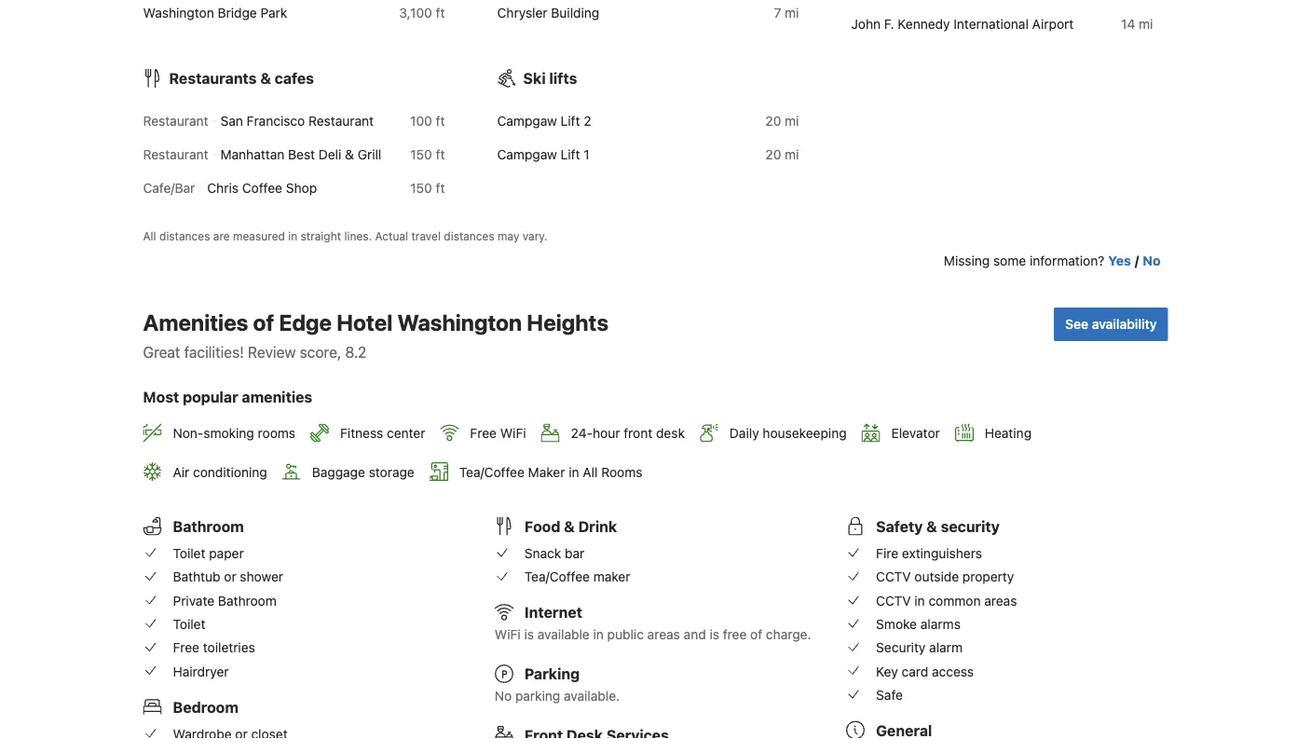Task type: vqa. For each thing, say whether or not it's contained in the screenshot.
1st 150 from the top of the page
yes



Task type: locate. For each thing, give the bounding box(es) containing it.
1 distances from the left
[[159, 229, 210, 242]]

daily housekeeping
[[730, 426, 847, 441]]

ft right 3,100
[[436, 5, 445, 20]]

1 lift from the top
[[561, 113, 580, 129]]

1 vertical spatial 150 ft
[[410, 180, 445, 196]]

chris coffee shop
[[207, 180, 317, 196]]

francisco
[[247, 113, 305, 129]]

lines.
[[344, 229, 372, 242]]

toilet paper
[[173, 546, 244, 561]]

cctv outside property
[[876, 569, 1014, 585]]

all left rooms
[[583, 464, 598, 480]]

wifi left the "available"
[[495, 627, 521, 642]]

2 toilet from the top
[[173, 616, 206, 632]]

1 cctv from the top
[[876, 569, 911, 585]]

2
[[584, 113, 591, 129]]

1 vertical spatial toilet
[[173, 616, 206, 632]]

0 vertical spatial no
[[1143, 253, 1161, 268]]

0 vertical spatial lift
[[561, 113, 580, 129]]

1 vertical spatial 150
[[410, 180, 432, 196]]

in up smoke alarms
[[915, 593, 925, 608]]

no left parking
[[495, 688, 512, 704]]

restaurant left san
[[143, 113, 208, 129]]

20 mi for 2
[[766, 113, 799, 129]]

0 vertical spatial tea/coffee
[[459, 464, 525, 480]]

2 campgaw from the top
[[497, 147, 557, 162]]

0 horizontal spatial is
[[524, 627, 534, 642]]

smoke alarms
[[876, 616, 961, 632]]

all down cafe/bar
[[143, 229, 156, 242]]

review
[[248, 343, 296, 361]]

security
[[876, 640, 926, 655]]

1 campgaw from the top
[[497, 113, 557, 129]]

no
[[1143, 253, 1161, 268], [495, 688, 512, 704]]

ft
[[436, 5, 445, 20], [436, 113, 445, 129], [436, 147, 445, 162], [436, 180, 445, 196]]

actual
[[375, 229, 408, 242]]

1 20 from the top
[[766, 113, 782, 129]]

campgaw for campgaw lift 1
[[497, 147, 557, 162]]

kennedy
[[898, 16, 950, 32]]

1 vertical spatial areas
[[648, 627, 680, 642]]

24-
[[571, 426, 593, 441]]

bathroom
[[173, 517, 244, 535], [218, 593, 277, 608]]

7 mi
[[774, 5, 799, 20]]

cctv up smoke
[[876, 593, 911, 608]]

free toiletries
[[173, 640, 255, 655]]

ft for manhattan best deli & grill
[[436, 147, 445, 162]]

straight
[[301, 229, 341, 242]]

0 horizontal spatial no
[[495, 688, 512, 704]]

public
[[607, 627, 644, 642]]

campgaw up campgaw lift 1
[[497, 113, 557, 129]]

of right free
[[750, 627, 763, 642]]

1 horizontal spatial no
[[1143, 253, 1161, 268]]

1 150 from the top
[[410, 147, 432, 162]]

private
[[173, 593, 215, 608]]

toilet down the private
[[173, 616, 206, 632]]

tea/coffee maker in all rooms
[[459, 464, 643, 480]]

tea/coffee down snack bar
[[525, 569, 590, 585]]

availability
[[1092, 316, 1157, 332]]

0 vertical spatial toilet
[[173, 546, 206, 561]]

0 horizontal spatial distances
[[159, 229, 210, 242]]

20 for campgaw lift 2
[[766, 113, 782, 129]]

& up "fire extinguishers"
[[927, 517, 938, 535]]

bathroom down shower
[[218, 593, 277, 608]]

1 horizontal spatial distances
[[444, 229, 495, 242]]

of inside amenities of edge hotel washington heights great facilities! review score, 8.2
[[253, 309, 274, 335]]

1 horizontal spatial is
[[710, 627, 720, 642]]

1 horizontal spatial of
[[750, 627, 763, 642]]

1 vertical spatial free
[[173, 640, 200, 655]]

1 horizontal spatial areas
[[985, 593, 1017, 608]]

1 vertical spatial washington
[[398, 309, 522, 335]]

toilet up the "bathtub"
[[173, 546, 206, 561]]

&
[[260, 69, 271, 87], [345, 147, 354, 162], [564, 517, 575, 535], [927, 517, 938, 535]]

free right the center
[[470, 426, 497, 441]]

best
[[288, 147, 315, 162]]

1 horizontal spatial washington
[[398, 309, 522, 335]]

areas down property
[[985, 593, 1017, 608]]

1 horizontal spatial all
[[583, 464, 598, 480]]

2 20 from the top
[[766, 147, 782, 162]]

& left cafes
[[260, 69, 271, 87]]

1 vertical spatial lift
[[561, 147, 580, 162]]

2 150 from the top
[[410, 180, 432, 196]]

2 ft from the top
[[436, 113, 445, 129]]

all
[[143, 229, 156, 242], [583, 464, 598, 480]]

1 is from the left
[[524, 627, 534, 642]]

0 vertical spatial cctv
[[876, 569, 911, 585]]

air conditioning
[[173, 464, 267, 480]]

14 mi
[[1122, 16, 1154, 32]]

alarm
[[929, 640, 963, 655]]

2 cctv from the top
[[876, 593, 911, 608]]

lift for 2
[[561, 113, 580, 129]]

is down internet
[[524, 627, 534, 642]]

20 mi for 1
[[766, 147, 799, 162]]

campgaw lift 1
[[497, 147, 590, 162]]

0 horizontal spatial areas
[[648, 627, 680, 642]]

are
[[213, 229, 230, 242]]

1 vertical spatial cctv
[[876, 593, 911, 608]]

mi
[[785, 5, 799, 20], [1139, 16, 1154, 32], [785, 113, 799, 129], [785, 147, 799, 162]]

cctv for cctv outside property
[[876, 569, 911, 585]]

popular
[[183, 388, 238, 406]]

lift left 1
[[561, 147, 580, 162]]

drink
[[579, 517, 617, 535]]

amenities
[[242, 388, 312, 406]]

is
[[524, 627, 534, 642], [710, 627, 720, 642]]

0 vertical spatial washington
[[143, 5, 214, 20]]

0 horizontal spatial free
[[173, 640, 200, 655]]

ft up travel
[[436, 180, 445, 196]]

baggage
[[312, 464, 365, 480]]

& right food
[[564, 517, 575, 535]]

toiletries
[[203, 640, 255, 655]]

1 vertical spatial of
[[750, 627, 763, 642]]

f.
[[885, 16, 895, 32]]

snack
[[525, 546, 561, 561]]

0 vertical spatial 20 mi
[[766, 113, 799, 129]]

missing
[[944, 253, 990, 268]]

150 for manhattan best deli & grill
[[410, 147, 432, 162]]

mi for campgaw lift 2
[[785, 113, 799, 129]]

fire
[[876, 546, 899, 561]]

1 vertical spatial bathroom
[[218, 593, 277, 608]]

baggage storage
[[312, 464, 415, 480]]

150 ft up travel
[[410, 180, 445, 196]]

2 20 mi from the top
[[766, 147, 799, 162]]

bar
[[565, 546, 585, 561]]

0 vertical spatial campgaw
[[497, 113, 557, 129]]

0 vertical spatial 20
[[766, 113, 782, 129]]

washington left bridge
[[143, 5, 214, 20]]

ft down 100 ft
[[436, 147, 445, 162]]

ft right 100
[[436, 113, 445, 129]]

toilet
[[173, 546, 206, 561], [173, 616, 206, 632]]

1 20 mi from the top
[[766, 113, 799, 129]]

no right /
[[1143, 253, 1161, 268]]

& for restaurants
[[260, 69, 271, 87]]

0 vertical spatial 150
[[410, 147, 432, 162]]

internet
[[525, 604, 583, 621]]

access
[[932, 664, 974, 679]]

lift left the 2
[[561, 113, 580, 129]]

travel
[[412, 229, 441, 242]]

fire extinguishers
[[876, 546, 983, 561]]

tea/coffee down free wifi
[[459, 464, 525, 480]]

restaurant for san francisco restaurant
[[143, 113, 208, 129]]

cctv down the fire on the bottom of the page
[[876, 569, 911, 585]]

150 down 100
[[410, 147, 432, 162]]

san
[[220, 113, 243, 129]]

1 150 ft from the top
[[410, 147, 445, 162]]

1 vertical spatial no
[[495, 688, 512, 704]]

150 ft down 100 ft
[[410, 147, 445, 162]]

may
[[498, 229, 520, 242]]

see availability button
[[1054, 307, 1168, 341]]

1 vertical spatial tea/coffee
[[525, 569, 590, 585]]

maker
[[594, 569, 631, 585]]

1 ft from the top
[[436, 5, 445, 20]]

washington down travel
[[398, 309, 522, 335]]

safety & security
[[876, 517, 1000, 535]]

1 vertical spatial campgaw
[[497, 147, 557, 162]]

of up review in the left of the page
[[253, 309, 274, 335]]

0 vertical spatial of
[[253, 309, 274, 335]]

mi for john f. kennedy international airport
[[1139, 16, 1154, 32]]

score,
[[300, 343, 341, 361]]

3,100
[[399, 5, 432, 20]]

campgaw down campgaw lift 2 at the top left
[[497, 147, 557, 162]]

restaurant up cafe/bar
[[143, 147, 208, 162]]

all distances are measured in straight lines. actual travel distances may vary.
[[143, 229, 548, 242]]

3 ft from the top
[[436, 147, 445, 162]]

wifi is available in public areas and is free of charge.
[[495, 627, 811, 642]]

areas left and
[[648, 627, 680, 642]]

yes button
[[1109, 252, 1131, 270]]

1 vertical spatial 20
[[766, 147, 782, 162]]

1 horizontal spatial free
[[470, 426, 497, 441]]

1 vertical spatial 20 mi
[[766, 147, 799, 162]]

elevator
[[892, 426, 940, 441]]

ski lifts
[[523, 69, 577, 87]]

20
[[766, 113, 782, 129], [766, 147, 782, 162]]

0 vertical spatial free
[[470, 426, 497, 441]]

free
[[470, 426, 497, 441], [173, 640, 200, 655]]

hour
[[593, 426, 620, 441]]

wifi up the tea/coffee maker in all rooms
[[500, 426, 526, 441]]

fitness
[[340, 426, 383, 441]]

0 horizontal spatial of
[[253, 309, 274, 335]]

lift
[[561, 113, 580, 129], [561, 147, 580, 162]]

150 ft
[[410, 147, 445, 162], [410, 180, 445, 196]]

2 150 ft from the top
[[410, 180, 445, 196]]

in
[[288, 229, 298, 242], [569, 464, 579, 480], [915, 593, 925, 608], [593, 627, 604, 642]]

0 vertical spatial 150 ft
[[410, 147, 445, 162]]

is right and
[[710, 627, 720, 642]]

john f. kennedy international airport
[[852, 16, 1074, 32]]

150 up travel
[[410, 180, 432, 196]]

distances left are on the left top of the page
[[159, 229, 210, 242]]

bathroom up toilet paper
[[173, 517, 244, 535]]

distances left may
[[444, 229, 495, 242]]

grill
[[358, 147, 382, 162]]

restaurants
[[169, 69, 257, 87]]

front
[[624, 426, 653, 441]]

1 toilet from the top
[[173, 546, 206, 561]]

air
[[173, 464, 189, 480]]

4 ft from the top
[[436, 180, 445, 196]]

0 vertical spatial all
[[143, 229, 156, 242]]

2 lift from the top
[[561, 147, 580, 162]]

free up hairdryer
[[173, 640, 200, 655]]

20 mi
[[766, 113, 799, 129], [766, 147, 799, 162]]



Task type: describe. For each thing, give the bounding box(es) containing it.
chrysler building
[[497, 5, 600, 20]]

150 ft for chris coffee shop
[[410, 180, 445, 196]]

safe
[[876, 687, 903, 703]]

3,100 ft
[[399, 5, 445, 20]]

free for free wifi
[[470, 426, 497, 441]]

0 vertical spatial bathroom
[[173, 517, 244, 535]]

airport
[[1033, 16, 1074, 32]]

san francisco restaurant
[[220, 113, 374, 129]]

hairdryer
[[173, 664, 229, 679]]

available
[[538, 627, 590, 642]]

100 ft
[[410, 113, 445, 129]]

alarms
[[921, 616, 961, 632]]

free
[[723, 627, 747, 642]]

1
[[584, 147, 590, 162]]

washington inside amenities of edge hotel washington heights great facilities! review score, 8.2
[[398, 309, 522, 335]]

paper
[[209, 546, 244, 561]]

smoke
[[876, 616, 917, 632]]

ft for chris coffee shop
[[436, 180, 445, 196]]

mi for chrysler building
[[785, 5, 799, 20]]

heights
[[527, 309, 609, 335]]

most
[[143, 388, 179, 406]]

card
[[902, 664, 929, 679]]

key
[[876, 664, 898, 679]]

cctv in common areas
[[876, 593, 1017, 608]]

property
[[963, 569, 1014, 585]]

tea/coffee for tea/coffee maker
[[525, 569, 590, 585]]

coffee
[[242, 180, 282, 196]]

hotel
[[337, 309, 393, 335]]

restaurant for manhattan best deli & grill
[[143, 147, 208, 162]]

0 horizontal spatial all
[[143, 229, 156, 242]]

& right deli
[[345, 147, 354, 162]]

restaurant up deli
[[309, 113, 374, 129]]

security alarm
[[876, 640, 963, 655]]

amenities of edge hotel washington heights great facilities! review score, 8.2
[[143, 309, 609, 361]]

2 distances from the left
[[444, 229, 495, 242]]

vary.
[[523, 229, 548, 242]]

food & drink
[[525, 517, 617, 535]]

lifts
[[549, 69, 577, 87]]

& for safety
[[927, 517, 938, 535]]

mi for campgaw lift 1
[[785, 147, 799, 162]]

24-hour front desk
[[571, 426, 685, 441]]

14
[[1122, 16, 1136, 32]]

free for free toiletries
[[173, 640, 200, 655]]

facilities!
[[184, 343, 244, 361]]

snack bar
[[525, 546, 585, 561]]

toilet for toilet
[[173, 616, 206, 632]]

housekeeping
[[763, 426, 847, 441]]

in left "straight" at left
[[288, 229, 298, 242]]

key card access
[[876, 664, 974, 679]]

2 is from the left
[[710, 627, 720, 642]]

in left public
[[593, 627, 604, 642]]

amenities
[[143, 309, 248, 335]]

1 vertical spatial all
[[583, 464, 598, 480]]

150 for chris coffee shop
[[410, 180, 432, 196]]

smoking
[[204, 426, 254, 441]]

john
[[852, 16, 881, 32]]

measured
[[233, 229, 285, 242]]

building
[[551, 5, 600, 20]]

see
[[1066, 316, 1089, 332]]

edge
[[279, 309, 332, 335]]

some
[[994, 253, 1026, 268]]

international
[[954, 16, 1029, 32]]

toilet for toilet paper
[[173, 546, 206, 561]]

150 ft for manhattan best deli & grill
[[410, 147, 445, 162]]

non-smoking rooms
[[173, 426, 296, 441]]

chris
[[207, 180, 239, 196]]

manhattan best deli & grill
[[220, 147, 382, 162]]

& for food
[[564, 517, 575, 535]]

parking
[[515, 688, 561, 704]]

0 vertical spatial areas
[[985, 593, 1017, 608]]

shop
[[286, 180, 317, 196]]

0 horizontal spatial washington
[[143, 5, 214, 20]]

common
[[929, 593, 981, 608]]

ft for san francisco restaurant
[[436, 113, 445, 129]]

lift for 1
[[561, 147, 580, 162]]

non-
[[173, 426, 204, 441]]

shower
[[240, 569, 283, 585]]

bridge
[[218, 5, 257, 20]]

daily
[[730, 426, 759, 441]]

private bathroom
[[173, 593, 277, 608]]

0 vertical spatial wifi
[[500, 426, 526, 441]]

maker
[[528, 464, 565, 480]]

center
[[387, 426, 425, 441]]

manhattan
[[220, 147, 285, 162]]

fitness center
[[340, 426, 425, 441]]

bathtub or shower
[[173, 569, 283, 585]]

no button
[[1143, 252, 1161, 270]]

campgaw for campgaw lift 2
[[497, 113, 557, 129]]

no parking available.
[[495, 688, 620, 704]]

food
[[525, 517, 561, 535]]

available.
[[564, 688, 620, 704]]

20 for campgaw lift 1
[[766, 147, 782, 162]]

cctv for cctv in common areas
[[876, 593, 911, 608]]

free wifi
[[470, 426, 526, 441]]

in right maker
[[569, 464, 579, 480]]

campgaw lift 2
[[497, 113, 591, 129]]

and
[[684, 627, 706, 642]]

or
[[224, 569, 236, 585]]

charge.
[[766, 627, 811, 642]]

1 vertical spatial wifi
[[495, 627, 521, 642]]

7
[[774, 5, 781, 20]]

conditioning
[[193, 464, 267, 480]]

see availability
[[1066, 316, 1157, 332]]

cafe/bar
[[143, 180, 195, 196]]

safety
[[876, 517, 923, 535]]

tea/coffee for tea/coffee maker in all rooms
[[459, 464, 525, 480]]

information?
[[1030, 253, 1105, 268]]



